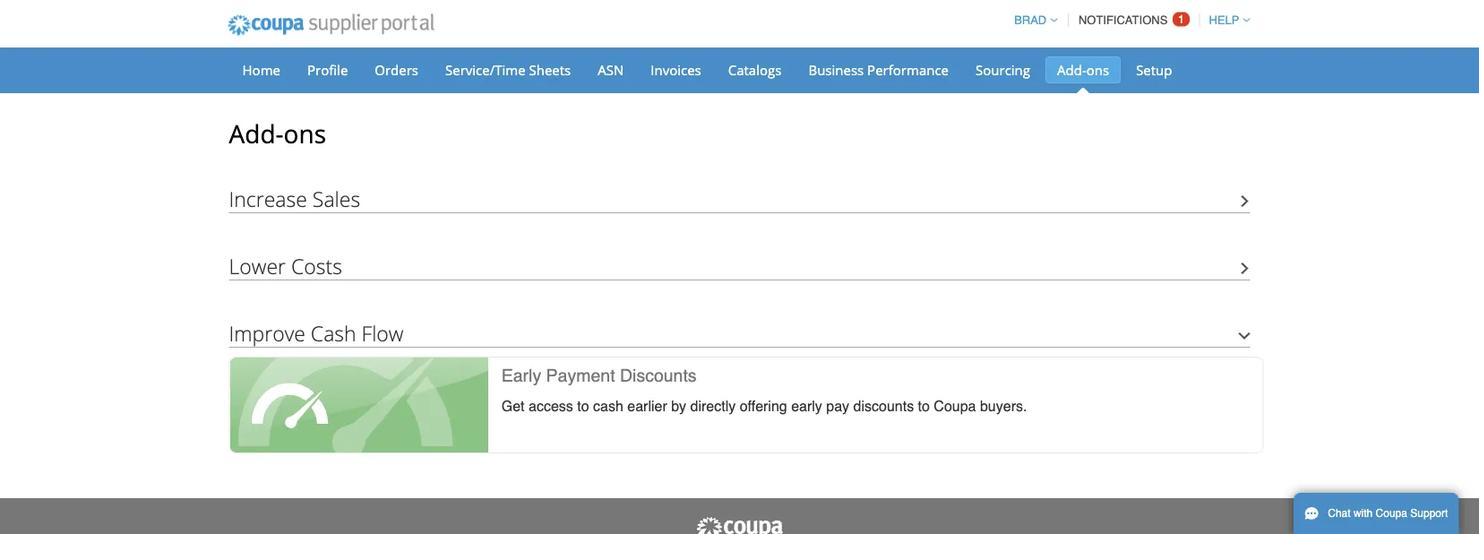 Task type: locate. For each thing, give the bounding box(es) containing it.
0 vertical spatial add-
[[1058, 60, 1087, 79]]

invoices
[[651, 60, 702, 79]]

home
[[242, 60, 281, 79]]

ons down notifications
[[1087, 60, 1110, 79]]

early
[[502, 365, 542, 385]]

add-ons
[[1058, 60, 1110, 79], [229, 117, 326, 151]]

1 horizontal spatial to
[[918, 398, 930, 415]]

improve cash flow
[[229, 319, 404, 347]]

add- down home link
[[229, 117, 284, 151]]

coupa right the with
[[1376, 507, 1408, 520]]

1 vertical spatial coupa supplier portal image
[[695, 516, 785, 534]]

access
[[529, 398, 573, 415]]

0 vertical spatial ons
[[1087, 60, 1110, 79]]

1 vertical spatial coupa
[[1376, 507, 1408, 520]]

0 horizontal spatial coupa
[[934, 398, 976, 415]]

early payment discounts
[[502, 365, 697, 385]]

support
[[1411, 507, 1449, 520]]

offering
[[740, 398, 788, 415]]

increase
[[229, 185, 307, 212]]

0 horizontal spatial ons
[[284, 117, 326, 151]]

ons up increase sales
[[284, 117, 326, 151]]

get access to cash earlier by directly offering early pay discounts to coupa buyers.
[[502, 398, 1027, 415]]

0 vertical spatial coupa supplier portal image
[[216, 3, 446, 48]]

add-ons down notifications
[[1058, 60, 1110, 79]]

earlier
[[628, 398, 667, 415]]

orders
[[375, 60, 419, 79]]

0 horizontal spatial to
[[577, 398, 589, 415]]

lower
[[229, 252, 286, 280]]

invoices link
[[639, 56, 713, 83]]

to left cash
[[577, 398, 589, 415]]

0 vertical spatial coupa
[[934, 398, 976, 415]]

1 horizontal spatial coupa
[[1376, 507, 1408, 520]]

service/time
[[445, 60, 526, 79]]

asn link
[[586, 56, 636, 83]]

add- down brad link at the right of the page
[[1058, 60, 1087, 79]]

1
[[1178, 13, 1185, 26]]

coupa inside button
[[1376, 507, 1408, 520]]

ons
[[1087, 60, 1110, 79], [284, 117, 326, 151]]

navigation containing notifications 1
[[1007, 3, 1251, 38]]

profile link
[[296, 56, 360, 83]]

catalogs link
[[717, 56, 794, 83]]

catalogs
[[728, 60, 782, 79]]

1 vertical spatial add-ons
[[229, 117, 326, 151]]

0 vertical spatial add-ons
[[1058, 60, 1110, 79]]

to right discounts
[[918, 398, 930, 415]]

add-
[[1058, 60, 1087, 79], [229, 117, 284, 151]]

chat with coupa support button
[[1294, 493, 1459, 534]]

coupa supplier portal image
[[216, 3, 446, 48], [695, 516, 785, 534]]

1 horizontal spatial ons
[[1087, 60, 1110, 79]]

navigation
[[1007, 3, 1251, 38]]

1 horizontal spatial coupa supplier portal image
[[695, 516, 785, 534]]

to
[[577, 398, 589, 415], [918, 398, 930, 415]]

notifications 1
[[1079, 13, 1185, 27]]

1 horizontal spatial add-
[[1058, 60, 1087, 79]]

0 horizontal spatial add-
[[229, 117, 284, 151]]

coupa
[[934, 398, 976, 415], [1376, 507, 1408, 520]]

early
[[792, 398, 823, 415]]

setup link
[[1125, 56, 1184, 83]]

0 horizontal spatial coupa supplier portal image
[[216, 3, 446, 48]]

business
[[809, 60, 864, 79]]

1 vertical spatial add-
[[229, 117, 284, 151]]

add-ons down home link
[[229, 117, 326, 151]]

1 horizontal spatial add-ons
[[1058, 60, 1110, 79]]

coupa left "buyers."
[[934, 398, 976, 415]]



Task type: describe. For each thing, give the bounding box(es) containing it.
service/time sheets link
[[434, 56, 583, 83]]

sourcing
[[976, 60, 1031, 79]]

notifications
[[1079, 13, 1168, 27]]

increase sales
[[229, 185, 360, 212]]

home link
[[231, 56, 292, 83]]

discounts
[[854, 398, 914, 415]]

performance
[[868, 60, 949, 79]]

buyers.
[[980, 398, 1027, 415]]

setup
[[1137, 60, 1173, 79]]

payment
[[546, 365, 615, 385]]

sheets
[[529, 60, 571, 79]]

business performance
[[809, 60, 949, 79]]

orders link
[[363, 56, 430, 83]]

service/time sheets
[[445, 60, 571, 79]]

by
[[671, 398, 687, 415]]

profile
[[307, 60, 348, 79]]

directly
[[691, 398, 736, 415]]

brad
[[1015, 13, 1047, 27]]

chat
[[1328, 507, 1351, 520]]

business performance link
[[797, 56, 961, 83]]

brad link
[[1007, 13, 1058, 27]]

cash
[[593, 398, 624, 415]]

1 vertical spatial ons
[[284, 117, 326, 151]]

chat with coupa support
[[1328, 507, 1449, 520]]

lower costs
[[229, 252, 342, 280]]

improve
[[229, 319, 306, 347]]

sales
[[313, 185, 360, 212]]

0 horizontal spatial add-ons
[[229, 117, 326, 151]]

get
[[502, 398, 525, 415]]

help
[[1210, 13, 1240, 27]]

add-ons link
[[1046, 56, 1121, 83]]

sourcing link
[[964, 56, 1042, 83]]

help link
[[1201, 13, 1251, 27]]

asn
[[598, 60, 624, 79]]

with
[[1354, 507, 1373, 520]]

2 to from the left
[[918, 398, 930, 415]]

pay
[[827, 398, 850, 415]]

discounts
[[620, 365, 697, 385]]

cash
[[311, 319, 356, 347]]

costs
[[291, 252, 342, 280]]

1 to from the left
[[577, 398, 589, 415]]

flow
[[362, 319, 404, 347]]



Task type: vqa. For each thing, say whether or not it's contained in the screenshot.
Close image in the right top of the page
no



